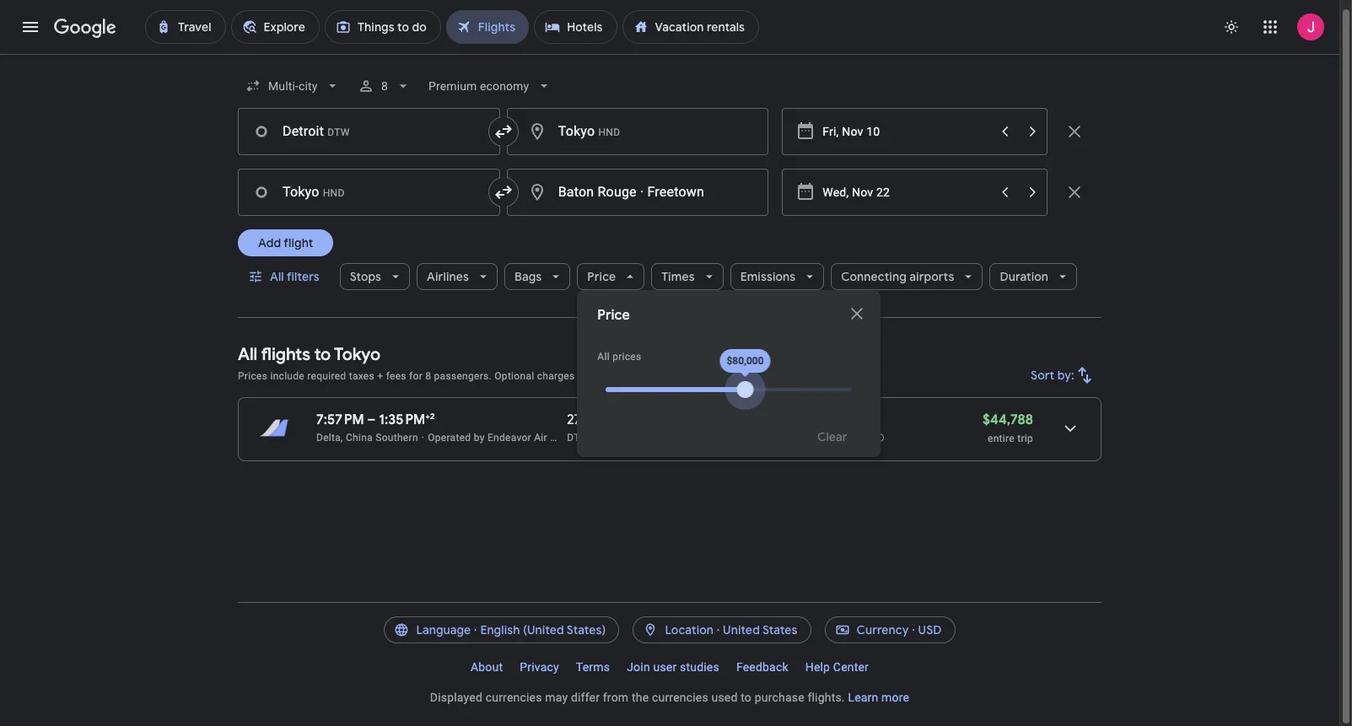 Task type: describe. For each thing, give the bounding box(es) containing it.
displayed
[[430, 691, 483, 704]]

total duration 27 hr 38 min. element
[[567, 412, 677, 431]]

Departure text field
[[823, 170, 990, 215]]

price inside popup button
[[587, 269, 616, 284]]

by:
[[1058, 368, 1075, 383]]

(united
[[523, 623, 564, 638]]

times button
[[651, 256, 723, 297]]

·
[[640, 184, 644, 200]]

more
[[882, 691, 909, 704]]

join user studies
[[627, 660, 719, 674]]

connection
[[600, 432, 654, 444]]

baton rouge · freetown
[[558, 184, 704, 200]]

prices include required taxes + fees for 8 passengers.
[[238, 370, 492, 382]]

sort by: button
[[1024, 355, 1102, 396]]

duration
[[1000, 269, 1049, 284]]

price button
[[577, 256, 645, 297]]

southern
[[376, 432, 418, 444]]

and
[[578, 370, 595, 382]]

2 currencies from the left
[[652, 691, 708, 704]]

optional charges and
[[495, 370, 598, 382]]

for
[[409, 370, 423, 382]]

8 inside popup button
[[382, 79, 388, 93]]

optional
[[495, 370, 534, 382]]

passengers.
[[434, 370, 492, 382]]

operated by endeavor air dba delta connection
[[428, 432, 654, 444]]

learn
[[848, 691, 878, 704]]

english (united states)
[[480, 623, 606, 638]]

close dialog image
[[847, 304, 867, 324]]

bags button
[[505, 256, 571, 297]]

privacy link
[[511, 654, 568, 681]]

0 horizontal spatial +
[[377, 370, 383, 382]]

china
[[346, 432, 373, 444]]

required
[[307, 370, 346, 382]]

stops
[[350, 269, 381, 284]]

38
[[601, 412, 616, 429]]

join
[[627, 660, 650, 674]]

flight
[[284, 235, 313, 251]]

include
[[270, 370, 305, 382]]

center
[[833, 660, 869, 674]]

7:57 pm – 1:35 pm + 2
[[316, 411, 435, 429]]

connecting airports button
[[831, 256, 983, 297]]

1 horizontal spatial 8
[[425, 370, 431, 382]]

emissions
[[740, 269, 796, 284]]

swap origin and destination. image
[[493, 121, 513, 142]]

0 vertical spatial to
[[314, 344, 331, 365]]

all for all filters
[[270, 269, 284, 284]]

states)
[[567, 623, 606, 638]]

the
[[632, 691, 649, 704]]

prices
[[613, 351, 642, 363]]

baton
[[558, 184, 594, 200]]

add
[[258, 235, 281, 251]]

44788 US dollars text field
[[983, 412, 1033, 429]]

remove flight from tokyo to baton rouge or freetown on wed, nov 22 image
[[1065, 182, 1085, 202]]

by
[[474, 432, 485, 444]]

emissions button
[[730, 256, 824, 297]]

Departure time: 7:57 PM. text field
[[316, 412, 364, 429]]

assistance
[[747, 370, 798, 382]]

all filters
[[270, 269, 319, 284]]

help center
[[805, 660, 869, 674]]

1 vertical spatial to
[[741, 691, 752, 704]]

united
[[723, 623, 760, 638]]

connecting
[[841, 269, 907, 284]]

learn more link
[[848, 691, 909, 704]]

filters
[[287, 269, 319, 284]]

fees
[[386, 370, 406, 382]]

location
[[665, 623, 714, 638]]

freetown
[[647, 184, 704, 200]]

passenger
[[695, 370, 745, 382]]

$44,788
[[983, 412, 1033, 429]]

$44,788 entire trip
[[983, 412, 1033, 445]]

states
[[762, 623, 798, 638]]

sort
[[1031, 368, 1055, 383]]

dba
[[550, 432, 570, 444]]

connecting airports
[[841, 269, 954, 284]]

air
[[534, 432, 547, 444]]

stops button
[[340, 256, 410, 297]]

all for all prices
[[598, 351, 610, 363]]

1:35 pm
[[379, 412, 425, 429]]

none search field containing price
[[238, 66, 1102, 457]]



Task type: locate. For each thing, give the bounding box(es) containing it.
leaves detroit metropolitan wayne county airport at 7:57 pm on friday, november 10 and arrives at haneda airport at 1:35 pm on sunday, november 12. element
[[316, 411, 435, 429]]

privacy
[[520, 660, 559, 674]]

operated
[[428, 432, 471, 444]]

join user studies link
[[618, 654, 728, 681]]

may
[[545, 691, 568, 704]]

1 vertical spatial +
[[425, 411, 430, 422]]

entire
[[988, 433, 1015, 445]]

all inside button
[[270, 269, 284, 284]]

all left "prices"
[[598, 351, 610, 363]]

trip
[[1017, 433, 1033, 445]]

1 horizontal spatial all
[[270, 269, 284, 284]]

main menu image
[[20, 17, 40, 37]]

currencies down join user studies
[[652, 691, 708, 704]]

+44% emissions
[[795, 432, 872, 444]]

all
[[270, 269, 284, 284], [238, 344, 258, 365], [598, 351, 610, 363]]

from
[[603, 691, 629, 704]]

 image
[[422, 432, 425, 444]]

$80,000
[[727, 355, 764, 367]]

2 horizontal spatial all
[[598, 351, 610, 363]]

delta
[[573, 432, 598, 444]]

0 horizontal spatial all
[[238, 344, 258, 365]]

flights.
[[808, 691, 845, 704]]

None text field
[[238, 108, 500, 155], [507, 108, 769, 155], [238, 169, 500, 216], [238, 108, 500, 155], [507, 108, 769, 155], [238, 169, 500, 216]]

0 horizontal spatial currencies
[[486, 691, 542, 704]]

delta,
[[316, 432, 343, 444]]

bags
[[515, 269, 542, 284]]

+ up operated
[[425, 411, 430, 422]]

0 horizontal spatial to
[[314, 344, 331, 365]]

feedback
[[736, 660, 788, 674]]

to up required
[[314, 344, 331, 365]]

2
[[430, 411, 435, 422]]

price right 'bags' popup button
[[587, 269, 616, 284]]

Arrival time: 1:35 PM on  Sunday, November 12. text field
[[379, 411, 435, 429]]

+44% emissions button
[[790, 412, 885, 447]]

duration button
[[990, 256, 1077, 297]]

0 vertical spatial price
[[587, 269, 616, 284]]

airlines
[[427, 269, 469, 284]]

+44%
[[795, 432, 820, 444]]

+ left fees
[[377, 370, 383, 382]]

1 currencies from the left
[[486, 691, 542, 704]]

Departure text field
[[823, 109, 990, 154]]

min
[[619, 412, 642, 429]]

price down price popup button
[[598, 307, 630, 324]]

all left filters
[[270, 269, 284, 284]]

dtw
[[567, 432, 589, 444]]

change appearance image
[[1211, 7, 1252, 47]]

help center link
[[797, 654, 877, 681]]

8 button
[[351, 66, 419, 106]]

None search field
[[238, 66, 1102, 457]]

united states
[[723, 623, 798, 638]]

about link
[[462, 654, 511, 681]]

emissions
[[823, 432, 872, 444]]

None field
[[238, 71, 348, 101], [422, 71, 560, 101], [238, 71, 348, 101], [422, 71, 560, 101]]

flight details. leaves detroit metropolitan wayne county airport at 7:57 pm on friday, november 10 and arrives at haneda airport at 1:35 pm on sunday, november 12. image
[[1050, 408, 1091, 449]]

charges
[[537, 370, 575, 382]]

7:57 pm
[[316, 412, 364, 429]]

8
[[382, 79, 388, 93], [425, 370, 431, 382]]

about
[[471, 660, 503, 674]]

0 horizontal spatial 8
[[382, 79, 388, 93]]

1 horizontal spatial +
[[425, 411, 430, 422]]

remove flight from detroit to tokyo on fri, nov 10 image
[[1065, 121, 1085, 142]]

usd
[[918, 623, 942, 638]]

to
[[314, 344, 331, 365], [741, 691, 752, 704]]

used
[[712, 691, 738, 704]]

add flight
[[258, 235, 313, 251]]

purchase
[[755, 691, 805, 704]]

None text field
[[507, 169, 769, 216]]

all prices
[[598, 351, 642, 363]]

all flights to tokyo
[[238, 344, 380, 365]]

endeavor
[[487, 432, 531, 444]]

tokyo
[[334, 344, 380, 365]]

terms
[[576, 660, 610, 674]]

currencies down privacy link
[[486, 691, 542, 704]]

times
[[662, 269, 695, 284]]

hr
[[585, 412, 598, 429]]

english
[[480, 623, 520, 638]]

taxes
[[349, 370, 375, 382]]

flights
[[261, 344, 310, 365]]

1 vertical spatial price
[[598, 307, 630, 324]]

user
[[653, 660, 677, 674]]

language
[[416, 623, 471, 638]]

27 hr 38 min dtw
[[567, 412, 642, 444]]

passenger assistance button
[[695, 370, 798, 382]]

1 horizontal spatial to
[[741, 691, 752, 704]]

swap origin and destination. image
[[493, 182, 513, 202]]

all filters button
[[238, 256, 333, 297]]

1 horizontal spatial currencies
[[652, 691, 708, 704]]

all up prices
[[238, 344, 258, 365]]

displayed currencies may differ from the currencies used to purchase flights. learn more
[[430, 691, 909, 704]]

to right used
[[741, 691, 752, 704]]

1 vertical spatial 8
[[425, 370, 431, 382]]

airlines button
[[417, 256, 498, 297]]

+
[[377, 370, 383, 382], [425, 411, 430, 422]]

airports
[[910, 269, 954, 284]]

delta, china southern
[[316, 432, 418, 444]]

passenger assistance
[[695, 370, 798, 382]]

studies
[[680, 660, 719, 674]]

feedback link
[[728, 654, 797, 681]]

all for all flights to tokyo
[[238, 344, 258, 365]]

+ inside 7:57 pm – 1:35 pm + 2
[[425, 411, 430, 422]]

sort by:
[[1031, 368, 1075, 383]]

prices
[[238, 370, 268, 382]]

currency
[[857, 623, 909, 638]]

0 vertical spatial 8
[[382, 79, 388, 93]]

rouge
[[598, 184, 637, 200]]

currencies
[[486, 691, 542, 704], [652, 691, 708, 704]]

0 vertical spatial +
[[377, 370, 383, 382]]

price
[[587, 269, 616, 284], [598, 307, 630, 324]]

help
[[805, 660, 830, 674]]



Task type: vqa. For each thing, say whether or not it's contained in the screenshot.
Join
yes



